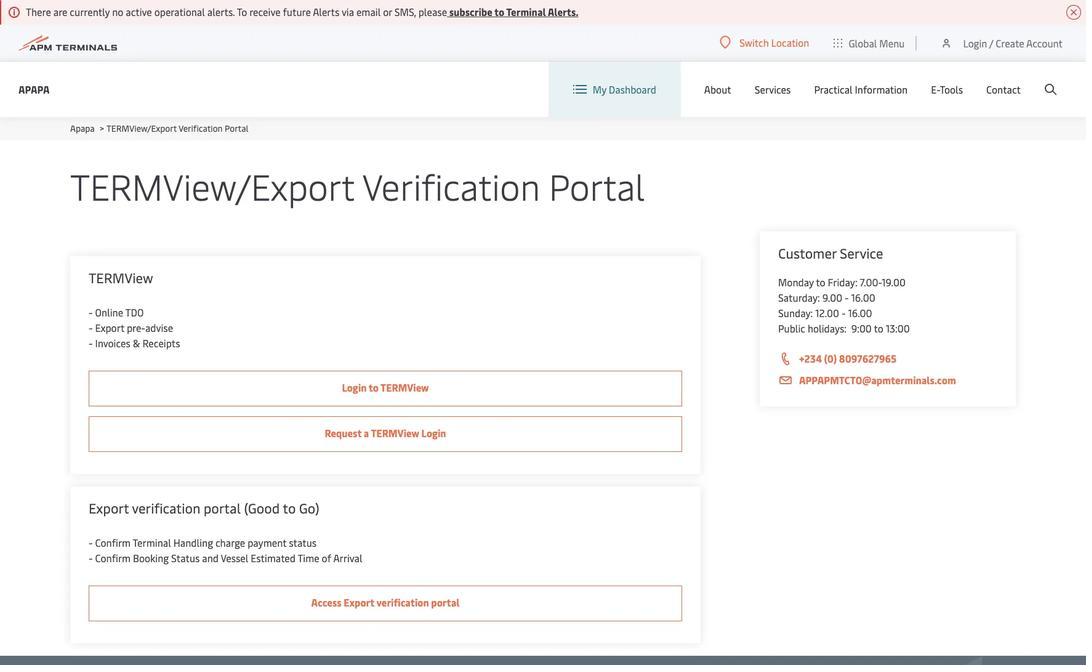 Task type: describe. For each thing, give the bounding box(es) containing it.
information
[[855, 83, 908, 96]]

my dashboard
[[593, 83, 656, 96]]

0 vertical spatial 16.00
[[851, 291, 875, 304]]

0 vertical spatial termview/export
[[106, 123, 177, 134]]

19.00
[[882, 275, 906, 289]]

(0)
[[824, 352, 837, 365]]

via
[[342, 5, 354, 18]]

time
[[298, 551, 319, 565]]

1 horizontal spatial verification
[[362, 161, 540, 210]]

dashboard
[[609, 83, 656, 96]]

+234
[[799, 352, 822, 365]]

arrival
[[333, 551, 362, 565]]

status
[[289, 536, 317, 549]]

estimated
[[251, 551, 296, 565]]

request a termview login link
[[89, 416, 682, 452]]

termview for login to termview
[[381, 381, 429, 394]]

services button
[[755, 62, 791, 117]]

a
[[364, 426, 369, 440]]

+234 (0) 8097627965
[[799, 352, 897, 365]]

apapa for apapa
[[18, 82, 50, 96]]

7.00-
[[860, 275, 882, 289]]

1 confirm from the top
[[95, 536, 131, 549]]

create
[[996, 36, 1024, 50]]

8097627965
[[839, 352, 897, 365]]

to
[[237, 5, 247, 18]]

saturday:
[[778, 291, 820, 304]]

1 vertical spatial export
[[89, 499, 129, 517]]

global menu
[[849, 36, 905, 50]]

no
[[112, 5, 123, 18]]

e-tools button
[[931, 62, 963, 117]]

contact
[[986, 83, 1021, 96]]

access export verification portal
[[311, 595, 460, 609]]

login / create account
[[963, 36, 1063, 50]]

service
[[840, 244, 883, 262]]

contact button
[[986, 62, 1021, 117]]

there are currently no active operational alerts. to receive future alerts via email or sms, please subscribe to terminal alerts.
[[26, 5, 579, 18]]

0 vertical spatial apapa link
[[18, 82, 50, 97]]

my dashboard button
[[573, 62, 656, 117]]

advise
[[145, 321, 173, 334]]

2 vertical spatial login
[[421, 426, 446, 440]]

alerts.
[[207, 5, 235, 18]]

export inside '- online tdo - export pre-advise - invoices & receipts'
[[95, 321, 124, 334]]

1 vertical spatial termview/export
[[70, 161, 354, 210]]

to right subscribe
[[494, 5, 504, 18]]

2 vertical spatial export
[[344, 595, 374, 609]]

13:00
[[886, 321, 910, 335]]

public
[[778, 321, 805, 335]]

termview/export verification portal
[[70, 161, 645, 210]]

access export verification portal link
[[89, 586, 682, 621]]

access
[[311, 595, 342, 609]]

9.00
[[822, 291, 843, 304]]

to right 9:00
[[874, 321, 883, 335]]

login / create account link
[[941, 25, 1063, 61]]

practical
[[814, 83, 853, 96]]

global
[[849, 36, 877, 50]]

1 horizontal spatial apapa link
[[70, 123, 95, 134]]

1 horizontal spatial portal
[[549, 161, 645, 210]]

(good
[[244, 499, 280, 517]]

e-tools
[[931, 83, 963, 96]]

sms,
[[395, 5, 416, 18]]

e-
[[931, 83, 940, 96]]

location
[[771, 36, 809, 49]]

practical information button
[[814, 62, 908, 117]]

0 vertical spatial verification
[[179, 123, 223, 134]]

receive
[[250, 5, 281, 18]]

appapmtcto@apmterminals.com
[[799, 373, 956, 387]]

alerts
[[313, 5, 339, 18]]

future
[[283, 5, 311, 18]]

receipts
[[143, 336, 180, 350]]

termview for request a termview login
[[371, 426, 419, 440]]

about button
[[704, 62, 731, 117]]

- online tdo - export pre-advise - invoices & receipts
[[89, 305, 180, 350]]

handling
[[173, 536, 213, 549]]

booking
[[133, 551, 169, 565]]

0 horizontal spatial verification
[[132, 499, 200, 517]]

pre-
[[127, 321, 145, 334]]



Task type: vqa. For each thing, say whether or not it's contained in the screenshot.
>
yes



Task type: locate. For each thing, give the bounding box(es) containing it.
&
[[133, 336, 140, 350]]

0 vertical spatial export
[[95, 321, 124, 334]]

subscribe
[[449, 5, 492, 18]]

1 vertical spatial termview
[[381, 381, 429, 394]]

16.00
[[851, 291, 875, 304], [848, 306, 872, 320]]

practical information
[[814, 83, 908, 96]]

appapmtcto@apmterminals.com link
[[778, 373, 998, 388]]

1 vertical spatial login
[[342, 381, 367, 394]]

1 horizontal spatial login
[[421, 426, 446, 440]]

login for login to termview
[[342, 381, 367, 394]]

monday
[[778, 275, 814, 289]]

and
[[202, 551, 219, 565]]

export
[[95, 321, 124, 334], [89, 499, 129, 517], [344, 595, 374, 609]]

go)
[[299, 499, 319, 517]]

0 horizontal spatial apapa link
[[18, 82, 50, 97]]

2 vertical spatial termview
[[371, 426, 419, 440]]

login for login / create account
[[963, 36, 987, 50]]

or
[[383, 5, 392, 18]]

1 vertical spatial confirm
[[95, 551, 131, 565]]

menu
[[880, 36, 905, 50]]

please
[[419, 5, 447, 18]]

about
[[704, 83, 731, 96]]

0 vertical spatial confirm
[[95, 536, 131, 549]]

terminal up booking
[[133, 536, 171, 549]]

16.00 down 7.00-
[[851, 291, 875, 304]]

1 horizontal spatial portal
[[431, 595, 460, 609]]

request a termview login
[[325, 426, 446, 440]]

0 horizontal spatial terminal
[[133, 536, 171, 549]]

online
[[95, 305, 123, 319]]

portal
[[204, 499, 241, 517], [431, 595, 460, 609]]

confirm
[[95, 536, 131, 549], [95, 551, 131, 565]]

0 vertical spatial login
[[963, 36, 987, 50]]

1 vertical spatial portal
[[431, 595, 460, 609]]

charge
[[215, 536, 245, 549]]

vessel
[[221, 551, 248, 565]]

verification
[[132, 499, 200, 517], [376, 595, 429, 609]]

0 vertical spatial terminal
[[506, 5, 546, 18]]

tools
[[940, 83, 963, 96]]

1 horizontal spatial apapa
[[70, 123, 95, 134]]

subscribe to terminal alerts. link
[[447, 5, 579, 18]]

0 horizontal spatial verification
[[179, 123, 223, 134]]

+234 (0) 8097627965 link
[[778, 351, 998, 367]]

active
[[126, 5, 152, 18]]

0 horizontal spatial portal
[[225, 123, 249, 134]]

portal
[[225, 123, 249, 134], [549, 161, 645, 210]]

email
[[356, 5, 381, 18]]

export verification portal (good to go)
[[89, 499, 319, 517]]

termview up the online
[[89, 268, 153, 287]]

currently
[[70, 5, 110, 18]]

9:00
[[851, 321, 872, 335]]

terminal
[[506, 5, 546, 18], [133, 536, 171, 549]]

login to termview
[[342, 381, 429, 394]]

>
[[100, 123, 104, 134]]

0 vertical spatial verification
[[132, 499, 200, 517]]

1 vertical spatial terminal
[[133, 536, 171, 549]]

apapa for apapa > termview/export verification portal
[[70, 123, 95, 134]]

/
[[989, 36, 993, 50]]

to
[[494, 5, 504, 18], [816, 275, 826, 289], [874, 321, 883, 335], [369, 381, 379, 394], [283, 499, 296, 517]]

- confirm terminal handling charge payment status - confirm booking status and vessel estimated time of arrival
[[89, 536, 362, 565]]

switch location button
[[720, 36, 809, 49]]

2 confirm from the top
[[95, 551, 131, 565]]

terminal inside the - confirm terminal handling charge payment status - confirm booking status and vessel estimated time of arrival
[[133, 536, 171, 549]]

0 vertical spatial portal
[[225, 123, 249, 134]]

status
[[171, 551, 200, 565]]

switch location
[[740, 36, 809, 49]]

1 vertical spatial apapa link
[[70, 123, 95, 134]]

terminal left alerts.
[[506, 5, 546, 18]]

apapa > termview/export verification portal
[[70, 123, 249, 134]]

monday to friday: 7.00-19.00 saturday: 9.00 - 16.00 sunday: 12.00 - 16.00 public holidays:  9:00 to 13:00
[[778, 275, 910, 335]]

friday:
[[828, 275, 858, 289]]

login
[[963, 36, 987, 50], [342, 381, 367, 394], [421, 426, 446, 440]]

invoices
[[95, 336, 130, 350]]

global menu button
[[822, 24, 917, 61]]

operational
[[154, 5, 205, 18]]

termview
[[89, 268, 153, 287], [381, 381, 429, 394], [371, 426, 419, 440]]

1 horizontal spatial terminal
[[506, 5, 546, 18]]

customer service
[[778, 244, 883, 262]]

1 vertical spatial verification
[[376, 595, 429, 609]]

apapa
[[18, 82, 50, 96], [70, 123, 95, 134]]

there
[[26, 5, 51, 18]]

0 vertical spatial portal
[[204, 499, 241, 517]]

12.00
[[815, 306, 839, 320]]

1 horizontal spatial verification
[[376, 595, 429, 609]]

login to termview link
[[89, 371, 682, 406]]

are
[[53, 5, 67, 18]]

1 vertical spatial 16.00
[[848, 306, 872, 320]]

0 horizontal spatial login
[[342, 381, 367, 394]]

switch
[[740, 36, 769, 49]]

termview up request a termview login
[[381, 381, 429, 394]]

0 horizontal spatial portal
[[204, 499, 241, 517]]

customer
[[778, 244, 837, 262]]

16.00 up 9:00
[[848, 306, 872, 320]]

sunday:
[[778, 306, 813, 320]]

account
[[1027, 36, 1063, 50]]

request
[[325, 426, 362, 440]]

2 horizontal spatial login
[[963, 36, 987, 50]]

1 vertical spatial apapa
[[70, 123, 95, 134]]

termview/export
[[106, 123, 177, 134], [70, 161, 354, 210]]

to up 9.00 at the right of the page
[[816, 275, 826, 289]]

0 vertical spatial termview
[[89, 268, 153, 287]]

to left go)
[[283, 499, 296, 517]]

termview right a
[[371, 426, 419, 440]]

tdo
[[125, 305, 144, 319]]

1 vertical spatial verification
[[362, 161, 540, 210]]

0 horizontal spatial apapa
[[18, 82, 50, 96]]

1 vertical spatial portal
[[549, 161, 645, 210]]

services
[[755, 83, 791, 96]]

to up a
[[369, 381, 379, 394]]

payment
[[248, 536, 287, 549]]

close alert image
[[1067, 5, 1081, 20]]

0 vertical spatial apapa
[[18, 82, 50, 96]]

of
[[322, 551, 331, 565]]

apapa link
[[18, 82, 50, 97], [70, 123, 95, 134]]



